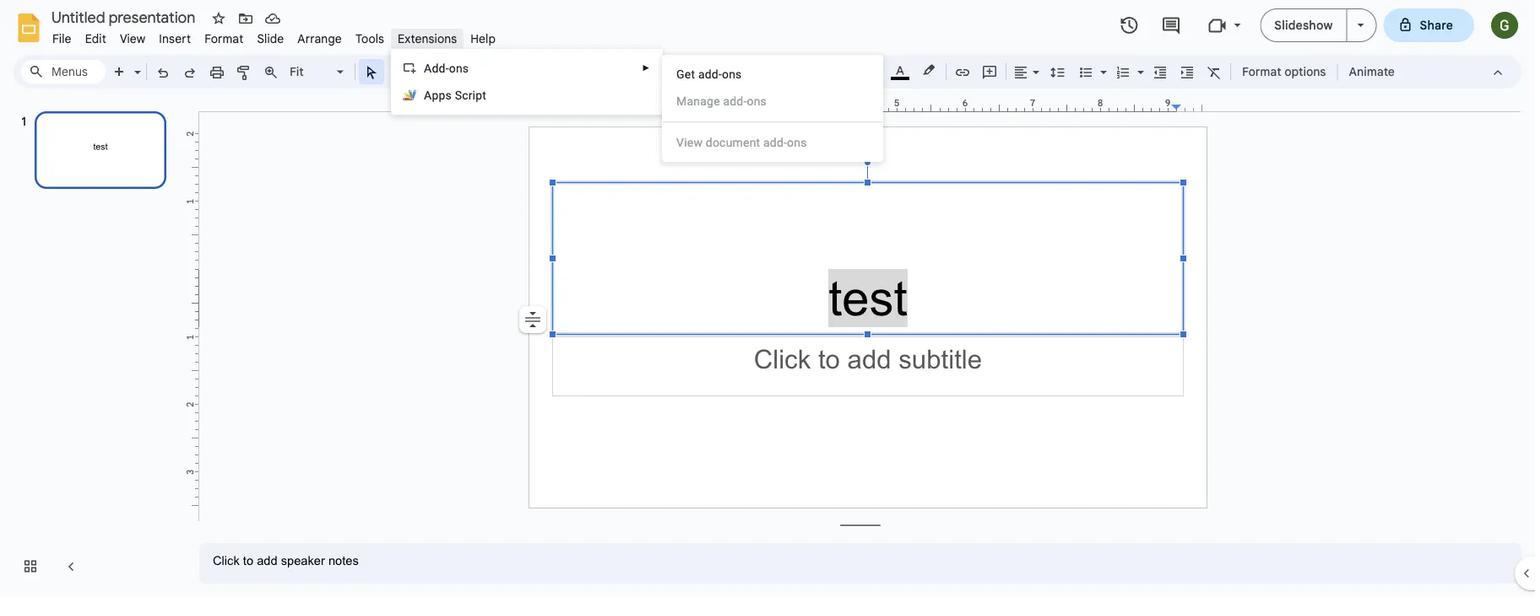 Task type: locate. For each thing, give the bounding box(es) containing it.
0 vertical spatial dd-
[[432, 61, 449, 75]]

add-ons a element
[[424, 61, 474, 75]]

0 vertical spatial view
[[120, 31, 145, 46]]

new slide with layout image
[[130, 61, 141, 67]]

add- for anage
[[723, 94, 747, 108]]

application
[[0, 0, 1535, 598]]

script
[[455, 88, 486, 102]]

share
[[1420, 18, 1453, 33]]

0 vertical spatial add-
[[698, 67, 722, 81]]

format inside menu item
[[204, 31, 244, 46]]

apps script
[[424, 88, 486, 102]]

1 vertical spatial view
[[676, 136, 703, 149]]

1 vertical spatial format
[[1242, 64, 1282, 79]]

1 horizontal spatial add-
[[723, 94, 747, 108]]

menu item down manage add-ons m element
[[676, 134, 870, 151]]

line & paragraph spacing image
[[1048, 60, 1068, 84]]

1 horizontal spatial format
[[1242, 64, 1282, 79]]

right margin image
[[1172, 99, 1206, 111]]

format down star checkbox
[[204, 31, 244, 46]]

0 vertical spatial format
[[204, 31, 244, 46]]

1 vertical spatial add-
[[723, 94, 747, 108]]

0 horizontal spatial add-
[[698, 67, 722, 81]]

format options button
[[1235, 59, 1334, 84]]

view inside menu item
[[120, 31, 145, 46]]

menu item containing view document
[[676, 134, 870, 151]]

0 horizontal spatial view
[[120, 31, 145, 46]]

1 vertical spatial menu item
[[676, 134, 870, 151]]

manage add-ons m element
[[676, 94, 772, 108]]

1 horizontal spatial dd-
[[770, 136, 787, 149]]

format left the options
[[1242, 64, 1282, 79]]

format
[[204, 31, 244, 46], [1242, 64, 1282, 79]]

menu bar inside menu bar banner
[[46, 22, 503, 50]]

add- right et
[[698, 67, 722, 81]]

add- inside menu item
[[723, 94, 747, 108]]

menu item up 'a'
[[676, 93, 870, 110]]

dd-
[[432, 61, 449, 75], [770, 136, 787, 149]]

1 horizontal spatial view
[[676, 136, 703, 149]]

0 horizontal spatial dd-
[[432, 61, 449, 75]]

0 vertical spatial menu item
[[676, 93, 870, 110]]

menu bar containing file
[[46, 22, 503, 50]]

edit
[[85, 31, 106, 46]]

2
[[185, 131, 196, 137]]

ons
[[449, 61, 469, 75], [722, 67, 742, 81], [747, 94, 767, 108], [787, 136, 807, 149]]

add-
[[698, 67, 722, 81], [723, 94, 747, 108]]

slide
[[257, 31, 284, 46]]

navigation
[[0, 95, 186, 598]]

numbered list menu image
[[1133, 61, 1144, 67]]

slideshow
[[1275, 18, 1333, 33]]

view document add-ons a element
[[676, 136, 812, 149]]

get add-ons g element
[[676, 67, 747, 81]]

ons up the apps script e element
[[449, 61, 469, 75]]

arrange menu item
[[291, 29, 349, 49]]

ons up 'a'
[[747, 94, 767, 108]]

Zoom field
[[285, 60, 351, 85]]

option
[[519, 307, 546, 334]]

ons right 'a'
[[787, 136, 807, 149]]

dd- right document
[[770, 136, 787, 149]]

start slideshow (⌘+enter) image
[[1357, 24, 1364, 27]]

0 horizontal spatial format
[[204, 31, 244, 46]]

menu
[[391, 49, 663, 115], [662, 55, 883, 162]]

view document a dd-ons
[[676, 136, 807, 149]]

view down rename text field
[[120, 31, 145, 46]]

format menu item
[[198, 29, 250, 49]]

animate button
[[1341, 59, 1402, 84]]

et
[[685, 67, 695, 81]]

menu bar
[[46, 22, 503, 50]]

1 menu item from the top
[[676, 93, 870, 110]]

dd- up apps
[[432, 61, 449, 75]]

menu item
[[676, 93, 870, 110], [676, 134, 870, 151]]

view
[[120, 31, 145, 46], [676, 136, 703, 149]]

m anage add-ons
[[676, 94, 767, 108]]

tools
[[355, 31, 384, 46]]

add- right anage
[[723, 94, 747, 108]]

2 menu item from the top
[[676, 134, 870, 151]]

view down the m on the left of page
[[676, 136, 703, 149]]

Zoom text field
[[287, 60, 334, 84]]

format inside button
[[1242, 64, 1282, 79]]

ons up manage add-ons m element
[[722, 67, 742, 81]]

share button
[[1384, 8, 1474, 42]]

a
[[763, 136, 770, 149]]

Menus field
[[21, 60, 106, 84]]

slideshow button
[[1260, 8, 1347, 42]]



Task type: describe. For each thing, give the bounding box(es) containing it.
a
[[424, 61, 432, 75]]

1 vertical spatial dd-
[[770, 136, 787, 149]]

menu item containing m
[[676, 93, 870, 110]]

view menu item
[[113, 29, 152, 49]]

menu containing a
[[391, 49, 663, 115]]

file
[[52, 31, 71, 46]]

add- for et
[[698, 67, 722, 81]]

slide menu item
[[250, 29, 291, 49]]

g
[[676, 67, 685, 81]]

highlight color image
[[920, 60, 938, 80]]

menu containing g
[[662, 55, 883, 162]]

text color image
[[891, 60, 909, 80]]

apps
[[424, 88, 452, 102]]

►
[[642, 63, 650, 73]]

help menu item
[[464, 29, 503, 49]]

application containing slideshow
[[0, 0, 1535, 598]]

options
[[1285, 64, 1326, 79]]

anage
[[687, 94, 720, 108]]

file menu item
[[46, 29, 78, 49]]

extensions
[[398, 31, 457, 46]]

m
[[676, 94, 687, 108]]

help
[[471, 31, 496, 46]]

view for view document a dd-ons
[[676, 136, 703, 149]]

format for format
[[204, 31, 244, 46]]

arrange
[[298, 31, 342, 46]]

apps script e element
[[424, 88, 491, 102]]

main toolbar
[[105, 0, 1403, 479]]

format options
[[1242, 64, 1326, 79]]

Star checkbox
[[207, 7, 231, 30]]

tools menu item
[[349, 29, 391, 49]]

a dd-ons
[[424, 61, 469, 75]]

document
[[706, 136, 760, 149]]

view for view
[[120, 31, 145, 46]]

insert
[[159, 31, 191, 46]]

g et add-ons
[[676, 67, 742, 81]]

animate
[[1349, 64, 1395, 79]]

insert menu item
[[152, 29, 198, 49]]

Rename text field
[[46, 7, 205, 27]]

menu bar banner
[[0, 0, 1535, 598]]

edit menu item
[[78, 29, 113, 49]]

extensions menu item
[[391, 29, 464, 49]]

format for format options
[[1242, 64, 1282, 79]]

shrink text on overflow image
[[521, 308, 545, 332]]



Task type: vqa. For each thing, say whether or not it's contained in the screenshot.
Attribute differences to
no



